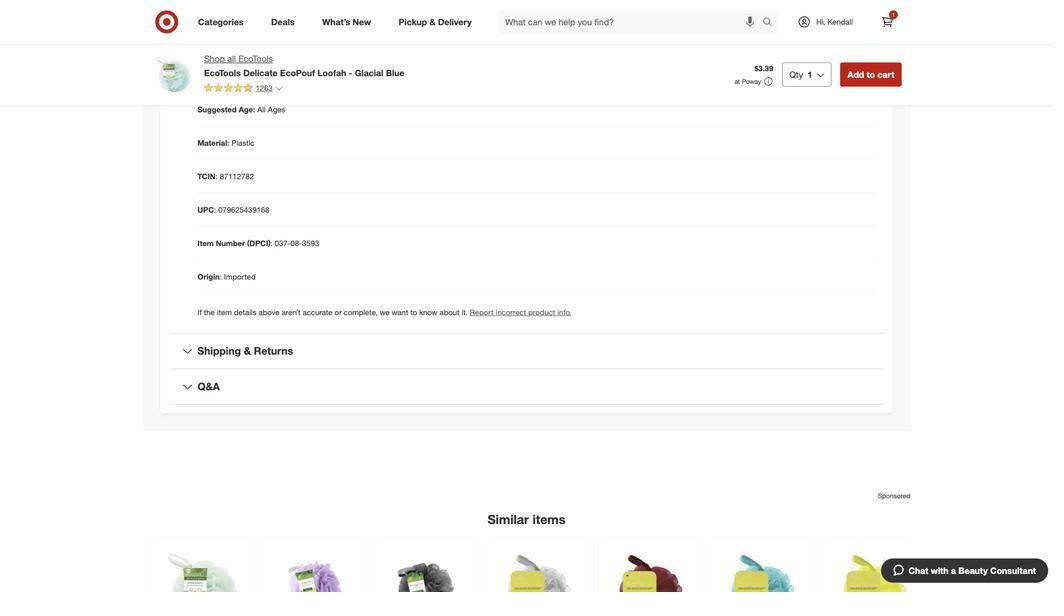 Task type: describe. For each thing, give the bounding box(es) containing it.
search button
[[758, 10, 784, 36]]

plus
[[653, 27, 668, 37]]

: for imported
[[220, 272, 222, 281]]

complete,
[[344, 307, 378, 317]]

to right want
[[410, 307, 417, 317]]

with
[[931, 565, 949, 576]]

on
[[720, 27, 729, 37]]

info.
[[557, 307, 572, 317]]

pickup & delivery
[[399, 16, 472, 27]]

new
[[353, 16, 371, 27]]

tutorials,
[[622, 27, 651, 37]]

ecopouf
[[280, 67, 315, 78]]

hang to dry. replace every 30 days. pouf is recyclable if broken down- just snip tie in center of pouf to unravel and separate netting and ribbon, then recycle.
[[545, 0, 870, 15]]

pickup
[[399, 16, 427, 27]]

to left dry.
[[566, 0, 572, 4]]

ecotools delicate ecopouf loofah - red image
[[606, 545, 695, 592]]

specifications button
[[169, 65, 884, 100]]

report
[[470, 307, 494, 317]]

at
[[735, 77, 740, 86]]

chat
[[909, 565, 928, 576]]

if the item details above aren't accurate or complete, we want to know about it. report incorrect product info.
[[197, 307, 572, 317]]

item number (dpci) : 037-08-3593
[[197, 238, 319, 248]]

item
[[197, 238, 214, 248]]

video
[[601, 27, 620, 37]]

what's
[[322, 16, 350, 27]]

plastic
[[232, 138, 254, 148]]

image of ecotools delicate ecopouf loofah - glacial blue image
[[151, 53, 195, 97]]

q&a
[[197, 380, 220, 393]]

delivery
[[438, 16, 472, 27]]

youtube
[[847, 27, 875, 37]]

1 our from the left
[[771, 27, 782, 37]]

cart
[[877, 69, 895, 80]]

2 our from the left
[[833, 27, 845, 37]]

all
[[257, 105, 266, 114]]

& for shipping
[[244, 345, 251, 357]]

material: plastic
[[197, 138, 254, 148]]

$3.39
[[755, 64, 773, 73]]

use
[[756, 27, 769, 37]]

incorrect
[[496, 307, 526, 317]]

-
[[349, 67, 352, 78]]

then
[[713, 5, 728, 15]]

beauty
[[958, 565, 988, 576]]

what's new link
[[313, 10, 385, 34]]

glacial
[[355, 67, 383, 78]]

: for 079625439168
[[214, 205, 216, 214]]

just
[[790, 0, 802, 4]]

it.
[[462, 307, 468, 317]]

tcin
[[197, 171, 216, 181]]

number
[[216, 238, 245, 248]]

pickup & delivery link
[[389, 10, 485, 34]]

ecotools charcoal ecopouf loofah image
[[382, 545, 472, 592]]

snip
[[804, 0, 818, 4]]

pouf
[[671, 0, 687, 4]]

similar
[[488, 512, 529, 527]]

1 link
[[875, 10, 900, 34]]

and down pouf
[[672, 5, 684, 15]]

ecotools delicate ecopouf loofah - chartreuse image
[[829, 545, 919, 592]]

079625439168
[[218, 205, 269, 214]]

1263 link
[[204, 83, 284, 95]]

87112782
[[220, 171, 254, 181]]

we
[[380, 307, 390, 317]]

accurate
[[303, 307, 333, 317]]

replace
[[589, 0, 617, 4]]

want
[[392, 307, 408, 317]]

about
[[440, 307, 460, 317]]

& for pickup
[[429, 16, 435, 27]]

and inside for more online video tutorials, plus tips and tricks on how to use our sponges, visit our youtube channel.
[[684, 27, 697, 37]]

similar items
[[488, 512, 566, 527]]

(dpci)
[[247, 238, 271, 248]]

of
[[863, 0, 870, 4]]

kendall
[[828, 17, 853, 27]]

1 vertical spatial ecotools
[[204, 67, 241, 78]]

qty
[[789, 69, 803, 80]]

origin : imported
[[197, 272, 256, 281]]

shipping & returns
[[197, 345, 293, 357]]

to right pouf
[[563, 5, 570, 15]]



Task type: vqa. For each thing, say whether or not it's contained in the screenshot.


Task type: locate. For each thing, give the bounding box(es) containing it.
down-
[[765, 0, 787, 4]]

shipping & returns button
[[169, 334, 884, 369]]

qty 1
[[789, 69, 812, 80]]

product
[[528, 307, 555, 317]]

for
[[545, 27, 556, 37]]

q&a button
[[169, 369, 884, 404]]

pouf
[[545, 5, 561, 15]]

material:
[[197, 138, 229, 148]]

search
[[758, 18, 784, 28]]

1 horizontal spatial &
[[429, 16, 435, 27]]

& left returns
[[244, 345, 251, 357]]

sponsored
[[878, 492, 911, 500]]

separate
[[614, 5, 644, 15]]

shop
[[204, 53, 225, 64]]

our down kendall
[[833, 27, 845, 37]]

& right 'pickup'
[[429, 16, 435, 27]]

suggested
[[197, 105, 237, 114]]

more
[[558, 27, 576, 37]]

: left imported
[[220, 272, 222, 281]]

is
[[689, 0, 694, 4]]

ecotools delicate ecopouf loofah - gray image
[[494, 545, 584, 592]]

upc : 079625439168
[[197, 205, 269, 214]]

if
[[733, 0, 737, 4]]

08-
[[291, 238, 302, 248]]

know
[[419, 307, 438, 317]]

: left 037- at left top
[[271, 238, 273, 248]]

ecotools delicate ecopouf loofah - purple image
[[270, 545, 360, 592]]

to inside button
[[867, 69, 875, 80]]

:
[[216, 171, 218, 181], [214, 205, 216, 214], [271, 238, 273, 248], [220, 272, 222, 281]]

and right tips
[[684, 27, 697, 37]]

1263
[[256, 83, 273, 93]]

1
[[892, 11, 895, 18], [808, 69, 812, 80]]

0 vertical spatial &
[[429, 16, 435, 27]]

&
[[429, 16, 435, 27], [244, 345, 251, 357]]

recycle.
[[730, 5, 756, 15]]

chat with a beauty consultant button
[[881, 558, 1049, 584]]

visit
[[818, 27, 831, 37]]

a
[[951, 565, 956, 576]]

unravel
[[572, 5, 596, 15]]

broken
[[740, 0, 763, 4]]

shipping
[[197, 345, 241, 357]]

1 vertical spatial 1
[[808, 69, 812, 80]]

in
[[831, 0, 837, 4]]

aren't
[[282, 307, 301, 317]]

or
[[335, 307, 342, 317]]

consultant
[[990, 565, 1036, 576]]

poway
[[742, 77, 761, 86]]

3593
[[302, 238, 319, 248]]

& inside 'dropdown button'
[[244, 345, 251, 357]]

to inside for more online video tutorials, plus tips and tricks on how to use our sponges, visit our youtube channel.
[[747, 27, 754, 37]]

1 horizontal spatial our
[[833, 27, 845, 37]]

categories
[[198, 16, 244, 27]]

add
[[848, 69, 864, 80]]

our
[[771, 27, 782, 37], [833, 27, 845, 37]]

add to cart button
[[840, 63, 902, 87]]

loofah
[[317, 67, 346, 78]]

if
[[197, 307, 202, 317]]

tips
[[670, 27, 682, 37]]

specifications
[[197, 76, 268, 88]]

netting
[[646, 5, 669, 15]]

ecotools delicate ecopouf loofah - green fig image
[[158, 545, 248, 592]]

and
[[599, 5, 611, 15], [672, 5, 684, 15], [684, 27, 697, 37]]

chat with a beauty consultant
[[909, 565, 1036, 576]]

tricks
[[699, 27, 718, 37]]

ecotools down shop
[[204, 67, 241, 78]]

report incorrect product info. button
[[470, 307, 572, 318]]

for more online video tutorials, plus tips and tricks on how to use our sponges, visit our youtube channel.
[[545, 27, 875, 48]]

to left use
[[747, 27, 754, 37]]

to right add
[[867, 69, 875, 80]]

age:
[[239, 105, 255, 114]]

imported
[[224, 272, 256, 281]]

our right use
[[771, 27, 782, 37]]

ages
[[268, 105, 285, 114]]

: for 87112782
[[216, 171, 218, 181]]

at poway
[[735, 77, 761, 86]]

1 right kendall
[[892, 11, 895, 18]]

1 horizontal spatial 1
[[892, 11, 895, 18]]

0 horizontal spatial 1
[[808, 69, 812, 80]]

0 vertical spatial ecotools
[[238, 53, 273, 64]]

hang
[[545, 0, 564, 4]]

: left the 87112782
[[216, 171, 218, 181]]

dry.
[[575, 0, 587, 4]]

tie
[[820, 0, 829, 4]]

how
[[731, 27, 745, 37]]

shop all ecotools ecotools delicate ecopouf loofah - glacial blue
[[204, 53, 404, 78]]

item
[[217, 307, 232, 317]]

ecotools delicate ecopouf loofah - bright blue image
[[717, 545, 807, 592]]

1 right qty on the right top of page
[[808, 69, 812, 80]]

above
[[259, 307, 280, 317]]

and down the replace
[[599, 5, 611, 15]]

0 horizontal spatial &
[[244, 345, 251, 357]]

returns
[[254, 345, 293, 357]]

all
[[227, 53, 236, 64]]

similar items region
[[143, 449, 926, 592]]

1 vertical spatial &
[[244, 345, 251, 357]]

hi,
[[816, 17, 825, 27]]

channel.
[[545, 38, 574, 48]]

upc
[[197, 205, 214, 214]]

0 vertical spatial 1
[[892, 11, 895, 18]]

ecotools up delicate
[[238, 53, 273, 64]]

tcin : 87112782
[[197, 171, 254, 181]]

: left '079625439168'
[[214, 205, 216, 214]]

recyclable
[[696, 0, 731, 4]]

add to cart
[[848, 69, 895, 80]]

0 horizontal spatial our
[[771, 27, 782, 37]]

deals
[[271, 16, 295, 27]]

every
[[619, 0, 638, 4]]

What can we help you find? suggestions appear below search field
[[499, 10, 765, 34]]



